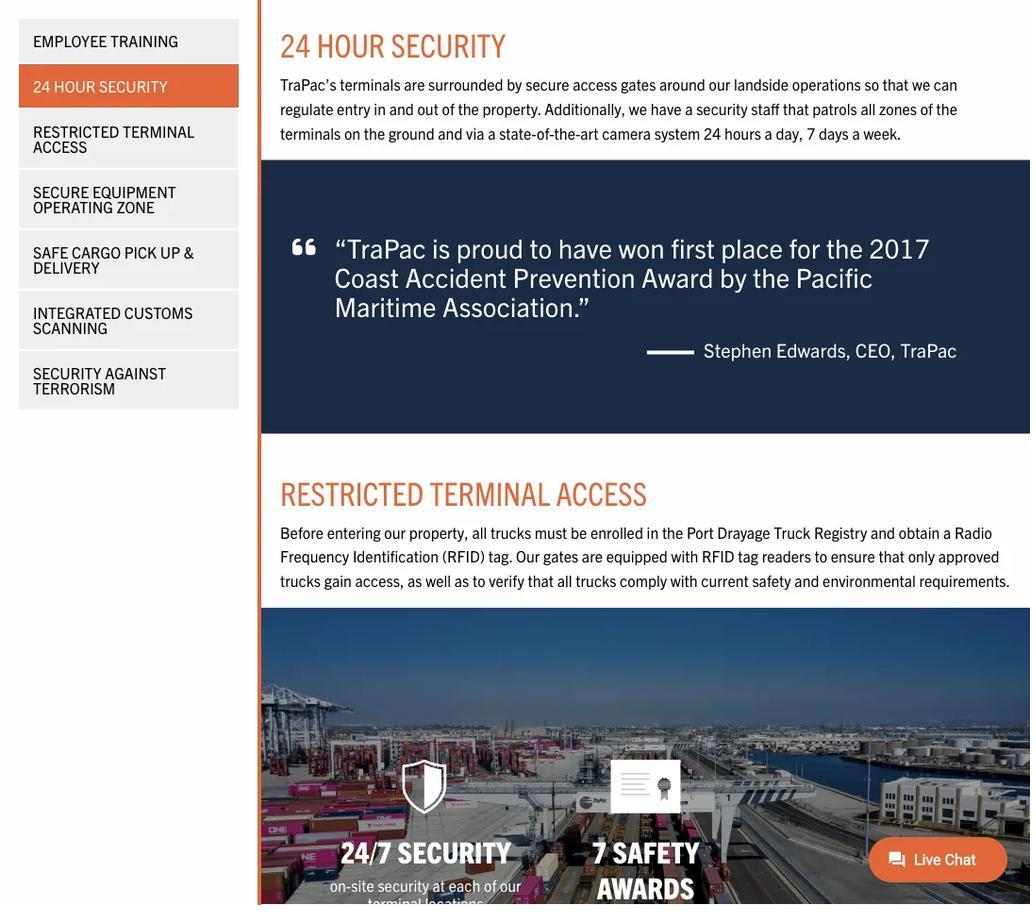 Task type: describe. For each thing, give the bounding box(es) containing it.
and up 'ground'
[[389, 99, 414, 118]]

each
[[449, 876, 481, 895]]

equipment
[[92, 182, 176, 201]]

at
[[433, 876, 445, 895]]

restricted terminal access link
[[19, 109, 239, 168]]

of inside "24/7 security on-site security at each of our terminal locations"
[[484, 876, 497, 895]]

for
[[789, 231, 821, 264]]

cargo
[[72, 243, 121, 261]]

state-
[[499, 123, 537, 142]]

secure equipment operating zone
[[33, 182, 176, 216]]

tag.
[[489, 547, 513, 566]]

by inside "trapac is proud to have won first place for the 2017 coast accident prevention award by the pacific maritime association."
[[720, 260, 747, 293]]

day,
[[776, 123, 804, 142]]

gain
[[324, 571, 352, 590]]

24/7 security on-site security at each of our terminal locations
[[330, 833, 522, 905]]

proud
[[457, 231, 524, 264]]

the left pacific
[[753, 260, 790, 293]]

regulate
[[280, 99, 334, 118]]

security inside security against terrorism
[[33, 363, 102, 382]]

registry
[[814, 523, 868, 542]]

days
[[819, 123, 849, 142]]

7 inside 'trapac's terminals are surrounded by secure access gates around our landside operations so that we can regulate entry in and out of the property. additionally, we have a security staff that patrols all zones of the terminals on the ground and via a state-of-the-art camera system 24 hours a day, 7 days a week.'
[[807, 123, 816, 142]]

first
[[671, 231, 715, 264]]

operating
[[33, 197, 113, 216]]

1 horizontal spatial restricted
[[280, 472, 424, 512]]

restricted inside restricted terminal access
[[33, 122, 119, 141]]

0 horizontal spatial hour
[[54, 76, 96, 95]]

entering
[[327, 523, 381, 542]]

safety
[[613, 833, 699, 870]]

landside
[[734, 75, 789, 94]]

scanning
[[33, 318, 108, 337]]

terminal
[[368, 894, 422, 905]]

have inside "trapac is proud to have won first place for the 2017 coast accident prevention award by the pacific maritime association."
[[558, 231, 613, 264]]

well
[[426, 571, 451, 590]]

port
[[687, 523, 714, 542]]

&
[[184, 243, 194, 261]]

our inside "24/7 security on-site security at each of our terminal locations"
[[500, 876, 522, 895]]

coast
[[335, 260, 399, 293]]

0 vertical spatial with
[[671, 547, 699, 566]]

security inside 'trapac's terminals are surrounded by secure access gates around our landside operations so that we can regulate entry in and out of the property. additionally, we have a security staff that patrols all zones of the terminals on the ground and via a state-of-the-art camera system 24 hours a day, 7 days a week.'
[[697, 99, 748, 118]]

entry
[[337, 99, 371, 118]]

can
[[934, 75, 958, 94]]

in inside before entering our property, all trucks must be enrolled in the port drayage truck registry and obtain a radio frequency identification (rfid) tag. our gates are equipped with rfid tag readers to ensure that only approved trucks gain access, as well as to verify that all trucks comply with current safety and environmental requirements.
[[647, 523, 659, 542]]

2017
[[870, 231, 930, 264]]

place
[[721, 231, 783, 264]]

1 vertical spatial we
[[629, 99, 647, 118]]

our
[[516, 547, 540, 566]]

0 horizontal spatial to
[[473, 571, 486, 590]]

security against terrorism link
[[19, 351, 239, 410]]

training
[[110, 31, 179, 50]]

24 hour security inside 24 hour security link
[[33, 76, 168, 95]]

security inside "24/7 security on-site security at each of our terminal locations"
[[378, 876, 429, 895]]

award
[[642, 260, 714, 293]]

safe cargo pick up & delivery
[[33, 243, 194, 277]]

a right days
[[853, 123, 860, 142]]

our inside before entering our property, all trucks must be enrolled in the port drayage truck registry and obtain a radio frequency identification (rfid) tag. our gates are equipped with rfid tag readers to ensure that only approved trucks gain access, as well as to verify that all trucks comply with current safety and environmental requirements.
[[384, 523, 406, 542]]

integrated customs scanning link
[[19, 291, 239, 349]]

only
[[908, 547, 935, 566]]

24 hour security link
[[19, 64, 239, 108]]

1 vertical spatial 24
[[33, 76, 50, 95]]

employee training link
[[19, 19, 239, 62]]

tag
[[738, 547, 759, 566]]

site
[[351, 876, 374, 895]]

so
[[865, 75, 880, 94]]

comply
[[620, 571, 667, 590]]

"trapac is proud to have won first place for the 2017 coast accident prevention award by the pacific maritime association."
[[335, 231, 930, 322]]

integrated
[[33, 303, 121, 322]]

identification
[[353, 547, 439, 566]]

surrounded
[[429, 75, 503, 94]]

secure
[[33, 182, 89, 201]]

0 vertical spatial we
[[913, 75, 931, 94]]

gates inside before entering our property, all trucks must be enrolled in the port drayage truck registry and obtain a radio frequency identification (rfid) tag. our gates are equipped with rfid tag readers to ensure that only approved trucks gain access, as well as to verify that all trucks comply with current safety and environmental requirements.
[[544, 547, 579, 566]]

7 safety awards
[[592, 833, 699, 905]]

enrolled
[[591, 523, 644, 542]]

locations
[[425, 894, 484, 905]]

2 horizontal spatial of
[[921, 99, 933, 118]]

secure equipment operating zone link
[[19, 170, 239, 228]]

1 vertical spatial with
[[671, 571, 698, 590]]

security against terrorism
[[33, 363, 166, 397]]

all inside 'trapac's terminals are surrounded by secure access gates around our landside operations so that we can regulate entry in and out of the property. additionally, we have a security staff that patrols all zones of the terminals on the ground and via a state-of-the-art camera system 24 hours a day, 7 days a week.'
[[861, 99, 876, 118]]

property,
[[409, 523, 469, 542]]

requirements.
[[920, 571, 1011, 590]]

safety
[[753, 571, 791, 590]]

the inside before entering our property, all trucks must be enrolled in the port drayage truck registry and obtain a radio frequency identification (rfid) tag. our gates are equipped with rfid tag readers to ensure that only approved trucks gain access, as well as to verify that all trucks comply with current safety and environmental requirements.
[[662, 523, 683, 542]]

0 horizontal spatial all
[[472, 523, 487, 542]]

on-
[[330, 876, 351, 895]]

a left day,
[[765, 123, 773, 142]]

and left via
[[438, 123, 463, 142]]

to inside "trapac is proud to have won first place for the 2017 coast accident prevention award by the pacific maritime association."
[[530, 231, 552, 264]]

gates inside 'trapac's terminals are surrounded by secure access gates around our landside operations so that we can regulate entry in and out of the property. additionally, we have a security staff that patrols all zones of the terminals on the ground and via a state-of-the-art camera system 24 hours a day, 7 days a week.'
[[621, 75, 656, 94]]

rfid
[[702, 547, 735, 566]]

restricted terminal access inside 'link'
[[33, 122, 195, 156]]

1 vertical spatial terminals
[[280, 123, 341, 142]]

have inside 'trapac's terminals are surrounded by secure access gates around our landside operations so that we can regulate entry in and out of the property. additionally, we have a security staff that patrols all zones of the terminals on the ground and via a state-of-the-art camera system 24 hours a day, 7 days a week.'
[[651, 99, 682, 118]]

on
[[344, 123, 361, 142]]

zones
[[880, 99, 917, 118]]

employee
[[33, 31, 107, 50]]

the right for
[[827, 231, 864, 264]]

that right so
[[883, 75, 909, 94]]

accident
[[405, 260, 507, 293]]

association."
[[443, 289, 590, 322]]

pick
[[124, 243, 157, 261]]

safe cargo pick up & delivery link
[[19, 230, 239, 289]]

prevention
[[513, 260, 636, 293]]

0 vertical spatial terminals
[[340, 75, 401, 94]]

operations
[[793, 75, 861, 94]]

awards
[[597, 868, 695, 905]]



Task type: vqa. For each thing, say whether or not it's contained in the screenshot.
Click on a technology below to learn more
no



Task type: locate. For each thing, give the bounding box(es) containing it.
to down registry
[[815, 547, 828, 566]]

1 vertical spatial all
[[472, 523, 487, 542]]

to right proud
[[530, 231, 552, 264]]

0 vertical spatial terminal
[[123, 122, 195, 141]]

terminals up entry
[[340, 75, 401, 94]]

before entering our property, all trucks must be enrolled in the port drayage truck registry and obtain a radio frequency identification (rfid) tag. our gates are equipped with rfid tag readers to ensure that only approved trucks gain access, as well as to verify that all trucks comply with current safety and environmental requirements.
[[280, 523, 1011, 590]]

our right around
[[709, 75, 731, 94]]

24 hour security down employee training
[[33, 76, 168, 95]]

7 left safety
[[592, 833, 607, 870]]

to left verify
[[473, 571, 486, 590]]

the down surrounded
[[458, 99, 479, 118]]

0 vertical spatial to
[[530, 231, 552, 264]]

security up each
[[398, 833, 511, 870]]

0 vertical spatial 24
[[280, 24, 311, 65]]

employee training
[[33, 31, 179, 50]]

access
[[573, 75, 618, 94]]

1 vertical spatial have
[[558, 231, 613, 264]]

security inside "24/7 security on-site security at each of our terminal locations"
[[398, 833, 511, 870]]

0 horizontal spatial restricted terminal access
[[33, 122, 195, 156]]

staff
[[751, 99, 780, 118]]

1 horizontal spatial have
[[651, 99, 682, 118]]

hour
[[317, 24, 385, 65], [54, 76, 96, 95]]

0 horizontal spatial are
[[404, 75, 425, 94]]

1 vertical spatial in
[[647, 523, 659, 542]]

in
[[374, 99, 386, 118], [647, 523, 659, 542]]

2 horizontal spatial our
[[709, 75, 731, 94]]

up
[[160, 243, 180, 261]]

0 horizontal spatial 24 hour security
[[33, 76, 168, 95]]

0 vertical spatial in
[[374, 99, 386, 118]]

2 vertical spatial 24
[[704, 123, 721, 142]]

1 as from the left
[[408, 571, 422, 590]]

obtain
[[899, 523, 940, 542]]

property.
[[483, 99, 541, 118]]

a down around
[[685, 99, 693, 118]]

as right well
[[455, 571, 469, 590]]

gates right access
[[621, 75, 656, 94]]

0 horizontal spatial as
[[408, 571, 422, 590]]

have left won
[[558, 231, 613, 264]]

are down be
[[582, 547, 603, 566]]

1 vertical spatial are
[[582, 547, 603, 566]]

7 inside 7 safety awards
[[592, 833, 607, 870]]

access up secure
[[33, 137, 87, 156]]

0 vertical spatial restricted
[[33, 122, 119, 141]]

customs
[[124, 303, 193, 322]]

0 horizontal spatial in
[[374, 99, 386, 118]]

and down readers
[[795, 571, 820, 590]]

access
[[33, 137, 87, 156], [556, 472, 647, 512]]

2 horizontal spatial 24
[[704, 123, 721, 142]]

equipped
[[606, 547, 668, 566]]

1 vertical spatial terminal
[[430, 472, 550, 512]]

0 vertical spatial all
[[861, 99, 876, 118]]

1 vertical spatial hour
[[54, 76, 96, 95]]

1 vertical spatial access
[[556, 472, 647, 512]]

our
[[709, 75, 731, 94], [384, 523, 406, 542], [500, 876, 522, 895]]

terminal inside 'link'
[[123, 122, 195, 141]]

1 horizontal spatial gates
[[621, 75, 656, 94]]

delivery
[[33, 258, 100, 277]]

a left radio
[[944, 523, 952, 542]]

all down must
[[557, 571, 573, 590]]

24/7
[[341, 833, 392, 870]]

1 vertical spatial 7
[[592, 833, 607, 870]]

1 horizontal spatial in
[[647, 523, 659, 542]]

1 horizontal spatial terminal
[[430, 472, 550, 512]]

the left port
[[662, 523, 683, 542]]

1 horizontal spatial as
[[455, 571, 469, 590]]

a right via
[[488, 123, 496, 142]]

a inside before entering our property, all trucks must be enrolled in the port drayage truck registry and obtain a radio frequency identification (rfid) tag. our gates are equipped with rfid tag readers to ensure that only approved trucks gain access, as well as to verify that all trucks comply with current safety and environmental requirements.
[[944, 523, 952, 542]]

approved
[[939, 547, 1000, 566]]

0 horizontal spatial our
[[384, 523, 406, 542]]

0 vertical spatial hour
[[317, 24, 385, 65]]

drayage
[[717, 523, 771, 542]]

1 horizontal spatial security
[[697, 99, 748, 118]]

1 horizontal spatial we
[[913, 75, 931, 94]]

of right each
[[484, 876, 497, 895]]

access inside 'link'
[[33, 137, 87, 156]]

are up out
[[404, 75, 425, 94]]

frequency
[[280, 547, 349, 566]]

that left only
[[879, 547, 905, 566]]

week.
[[864, 123, 902, 142]]

terminals
[[340, 75, 401, 94], [280, 123, 341, 142]]

0 horizontal spatial of
[[442, 99, 455, 118]]

0 horizontal spatial gates
[[544, 547, 579, 566]]

as left well
[[408, 571, 422, 590]]

0 vertical spatial our
[[709, 75, 731, 94]]

terminal down 24 hour security link on the top left of the page
[[123, 122, 195, 141]]

we up camera
[[629, 99, 647, 118]]

and
[[389, 99, 414, 118], [438, 123, 463, 142], [871, 523, 896, 542], [795, 571, 820, 590]]

are inside before entering our property, all trucks must be enrolled in the port drayage truck registry and obtain a radio frequency identification (rfid) tag. our gates are equipped with rfid tag readers to ensure that only approved trucks gain access, as well as to verify that all trucks comply with current safety and environmental requirements.
[[582, 547, 603, 566]]

the
[[458, 99, 479, 118], [937, 99, 958, 118], [364, 123, 385, 142], [827, 231, 864, 264], [753, 260, 790, 293], [662, 523, 683, 542]]

of right zones
[[921, 99, 933, 118]]

out
[[418, 99, 439, 118]]

1 vertical spatial gates
[[544, 547, 579, 566]]

to
[[530, 231, 552, 264], [815, 547, 828, 566], [473, 571, 486, 590]]

solid image
[[293, 234, 316, 260]]

hour up trapac's
[[317, 24, 385, 65]]

terminal
[[123, 122, 195, 141], [430, 472, 550, 512]]

1 horizontal spatial are
[[582, 547, 603, 566]]

1 vertical spatial to
[[815, 547, 828, 566]]

2 as from the left
[[455, 571, 469, 590]]

must
[[535, 523, 567, 542]]

1 vertical spatial 24 hour security
[[33, 76, 168, 95]]

1 horizontal spatial by
[[720, 260, 747, 293]]

trucks down frequency
[[280, 571, 321, 590]]

that down our at bottom
[[528, 571, 554, 590]]

0 vertical spatial security
[[697, 99, 748, 118]]

access up 'enrolled' at the right of page
[[556, 472, 647, 512]]

secure
[[526, 75, 570, 94]]

restricted terminal access down 24 hour security link on the top left of the page
[[33, 122, 195, 156]]

is
[[432, 231, 450, 264]]

0 horizontal spatial 24
[[33, 76, 50, 95]]

of-
[[537, 123, 555, 142]]

security down "scanning"
[[33, 363, 102, 382]]

our inside 'trapac's terminals are surrounded by secure access gates around our landside operations so that we can regulate entry in and out of the property. additionally, we have a security staff that patrols all zones of the terminals on the ground and via a state-of-the-art camera system 24 hours a day, 7 days a week.'
[[709, 75, 731, 94]]

terrorism
[[33, 378, 115, 397]]

are
[[404, 75, 425, 94], [582, 547, 603, 566]]

0 vertical spatial 24 hour security
[[280, 24, 506, 65]]

safe
[[33, 243, 68, 261]]

1 horizontal spatial 24 hour security
[[280, 24, 506, 65]]

0 horizontal spatial 7
[[592, 833, 607, 870]]

trapac
[[901, 338, 957, 362]]

access,
[[355, 571, 404, 590]]

0 horizontal spatial trucks
[[280, 571, 321, 590]]

trapac's terminals are surrounded by secure access gates around our landside operations so that we can regulate entry in and out of the property. additionally, we have a security staff that patrols all zones of the terminals on the ground and via a state-of-the-art camera system 24 hours a day, 7 days a week.
[[280, 75, 958, 142]]

restricted up entering
[[280, 472, 424, 512]]

24 hour security
[[280, 24, 506, 65], [33, 76, 168, 95]]

truck
[[774, 523, 811, 542]]

gates down must
[[544, 547, 579, 566]]

we left can
[[913, 75, 931, 94]]

1 horizontal spatial 7
[[807, 123, 816, 142]]

are inside 'trapac's terminals are surrounded by secure access gates around our landside operations so that we can regulate entry in and out of the property. additionally, we have a security staff that patrols all zones of the terminals on the ground and via a state-of-the-art camera system 24 hours a day, 7 days a week.'
[[404, 75, 425, 94]]

with down port
[[671, 547, 699, 566]]

0 vertical spatial access
[[33, 137, 87, 156]]

24 inside 'trapac's terminals are surrounded by secure access gates around our landside operations so that we can regulate entry in and out of the property. additionally, we have a security staff that patrols all zones of the terminals on the ground and via a state-of-the-art camera system 24 hours a day, 7 days a week.'
[[704, 123, 721, 142]]

restricted terminal access
[[33, 122, 195, 156], [280, 472, 647, 512]]

security left at
[[378, 876, 429, 895]]

restricted up secure
[[33, 122, 119, 141]]

2 horizontal spatial trucks
[[576, 571, 617, 590]]

by up property.
[[507, 75, 522, 94]]

0 horizontal spatial we
[[629, 99, 647, 118]]

0 vertical spatial have
[[651, 99, 682, 118]]

the-
[[555, 123, 581, 142]]

restricted terminal access up property,
[[280, 472, 647, 512]]

all up (rfid)
[[472, 523, 487, 542]]

2 vertical spatial all
[[557, 571, 573, 590]]

in inside 'trapac's terminals are surrounded by secure access gates around our landside operations so that we can regulate entry in and out of the property. additionally, we have a security staff that patrols all zones of the terminals on the ground and via a state-of-the-art camera system 24 hours a day, 7 days a week.'
[[374, 99, 386, 118]]

1 vertical spatial restricted
[[280, 472, 424, 512]]

0 vertical spatial 7
[[807, 123, 816, 142]]

1 horizontal spatial trucks
[[491, 523, 531, 542]]

2 vertical spatial our
[[500, 876, 522, 895]]

hours
[[725, 123, 761, 142]]

trapac's
[[280, 75, 337, 94]]

0 vertical spatial restricted terminal access
[[33, 122, 195, 156]]

environmental
[[823, 571, 916, 590]]

integrated customs scanning
[[33, 303, 193, 337]]

terminals down regulate
[[280, 123, 341, 142]]

hour down employee in the top of the page
[[54, 76, 96, 95]]

all down so
[[861, 99, 876, 118]]

the right on
[[364, 123, 385, 142]]

that up day,
[[783, 99, 809, 118]]

before
[[280, 523, 324, 542]]

our right each
[[500, 876, 522, 895]]

art
[[581, 123, 599, 142]]

have
[[651, 99, 682, 118], [558, 231, 613, 264]]

2 horizontal spatial to
[[815, 547, 828, 566]]

0 horizontal spatial restricted
[[33, 122, 119, 141]]

1 horizontal spatial all
[[557, 571, 573, 590]]

stephen edwards, ceo, trapac
[[704, 338, 957, 362]]

0 horizontal spatial by
[[507, 75, 522, 94]]

0 horizontal spatial have
[[558, 231, 613, 264]]

1 horizontal spatial our
[[500, 876, 522, 895]]

current
[[702, 571, 749, 590]]

zone
[[117, 197, 155, 216]]

trucks up tag.
[[491, 523, 531, 542]]

system
[[655, 123, 701, 142]]

1 horizontal spatial hour
[[317, 24, 385, 65]]

24 left "hours"
[[704, 123, 721, 142]]

1 vertical spatial by
[[720, 260, 747, 293]]

(rfid)
[[442, 547, 485, 566]]

around
[[660, 75, 706, 94]]

0 vertical spatial by
[[507, 75, 522, 94]]

against
[[105, 363, 166, 382]]

terminal up property,
[[430, 472, 550, 512]]

with
[[671, 547, 699, 566], [671, 571, 698, 590]]

1 horizontal spatial to
[[530, 231, 552, 264]]

in up equipped
[[647, 523, 659, 542]]

1 horizontal spatial access
[[556, 472, 647, 512]]

additionally,
[[545, 99, 626, 118]]

1 vertical spatial security
[[378, 876, 429, 895]]

stephen
[[704, 338, 772, 362]]

security down the employee training link at the top of page
[[99, 76, 168, 95]]

1 vertical spatial our
[[384, 523, 406, 542]]

0 vertical spatial gates
[[621, 75, 656, 94]]

patrols
[[813, 99, 858, 118]]

24
[[280, 24, 311, 65], [33, 76, 50, 95], [704, 123, 721, 142]]

24 down employee in the top of the page
[[33, 76, 50, 95]]

by inside 'trapac's terminals are surrounded by secure access gates around our landside operations so that we can regulate entry in and out of the property. additionally, we have a security staff that patrols all zones of the terminals on the ground and via a state-of-the-art camera system 24 hours a day, 7 days a week.'
[[507, 75, 522, 94]]

have up system
[[651, 99, 682, 118]]

7 right day,
[[807, 123, 816, 142]]

1 horizontal spatial of
[[484, 876, 497, 895]]

0 horizontal spatial security
[[378, 876, 429, 895]]

1 vertical spatial restricted terminal access
[[280, 472, 647, 512]]

verify
[[489, 571, 524, 590]]

2 vertical spatial to
[[473, 571, 486, 590]]

and left obtain
[[871, 523, 896, 542]]

our up the identification
[[384, 523, 406, 542]]

readers
[[762, 547, 811, 566]]

security up "hours"
[[697, 99, 748, 118]]

maritime
[[335, 289, 437, 322]]

pacific
[[796, 260, 873, 293]]

of right out
[[442, 99, 455, 118]]

with right comply
[[671, 571, 698, 590]]

by right first in the top right of the page
[[720, 260, 747, 293]]

trucks
[[491, 523, 531, 542], [280, 571, 321, 590], [576, 571, 617, 590]]

the down can
[[937, 99, 958, 118]]

ceo,
[[856, 338, 896, 362]]

0 vertical spatial are
[[404, 75, 425, 94]]

24 up trapac's
[[280, 24, 311, 65]]

2 horizontal spatial all
[[861, 99, 876, 118]]

1 horizontal spatial 24
[[280, 24, 311, 65]]

security up surrounded
[[391, 24, 506, 65]]

in right entry
[[374, 99, 386, 118]]

1 horizontal spatial restricted terminal access
[[280, 472, 647, 512]]

edwards,
[[777, 338, 851, 362]]

0 horizontal spatial access
[[33, 137, 87, 156]]

0 horizontal spatial terminal
[[123, 122, 195, 141]]

24 hour security up out
[[280, 24, 506, 65]]

trucks left comply
[[576, 571, 617, 590]]

ensure
[[831, 547, 876, 566]]

radio
[[955, 523, 993, 542]]



